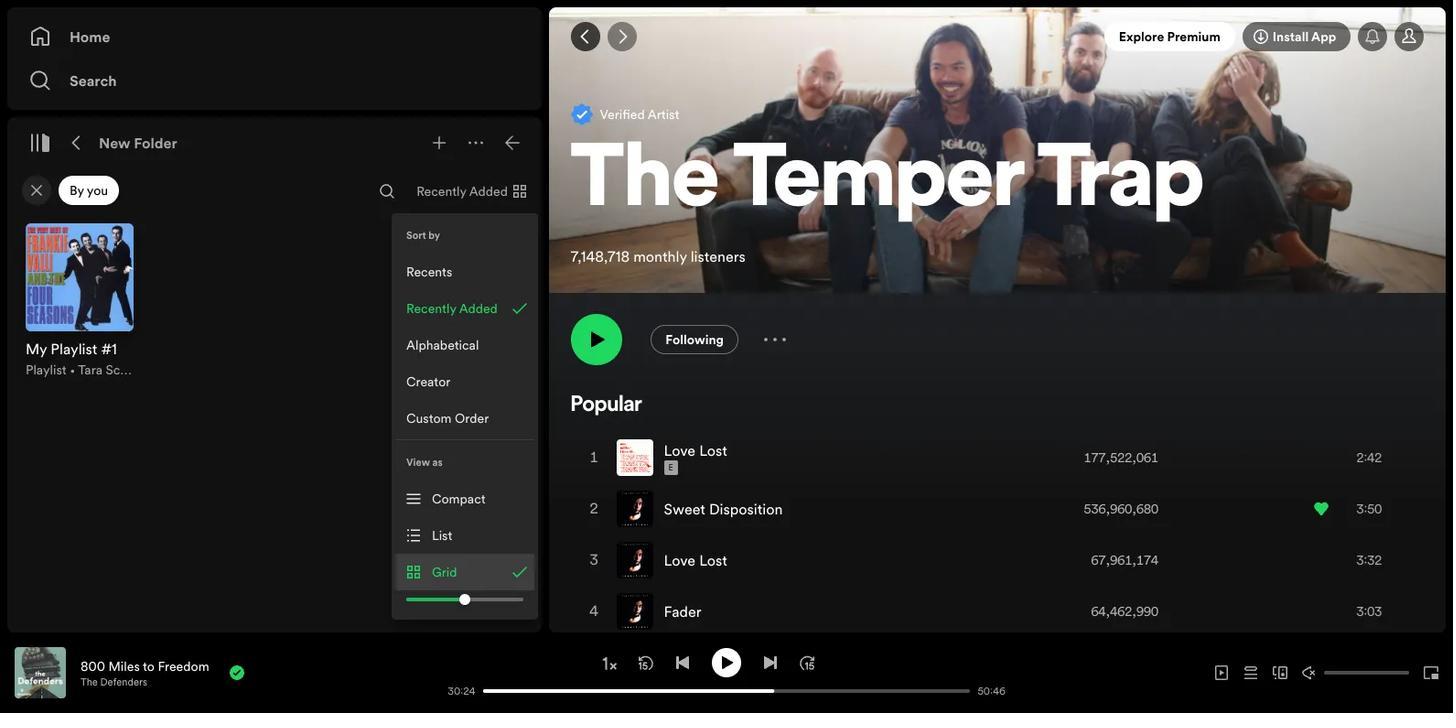 Task type: locate. For each thing, give the bounding box(es) containing it.
1 love from the top
[[664, 440, 696, 460]]

love up fader link
[[664, 550, 696, 570]]

lost
[[699, 440, 728, 460], [699, 550, 728, 570]]

recently added up by
[[417, 182, 508, 200]]

the defenders link
[[81, 675, 147, 689]]

lost inside love lost e
[[699, 440, 728, 460]]

love lost link
[[664, 440, 728, 460], [664, 550, 728, 570]]

love for love lost e
[[664, 440, 696, 460]]

player controls element
[[287, 648, 1015, 698]]

added for 'recently added' button
[[459, 299, 498, 318]]

added inside field
[[469, 182, 508, 200]]

install app
[[1273, 27, 1337, 46]]

recently inside field
[[417, 182, 467, 200]]

1 vertical spatial love lost link
[[664, 550, 728, 570]]

2 love lost cell from the top
[[617, 535, 735, 585]]

1 vertical spatial the
[[81, 675, 98, 689]]

recently up by
[[417, 182, 467, 200]]

the temper trap
[[571, 140, 1205, 227]]

love lost cell
[[617, 433, 735, 482], [617, 535, 735, 585]]

0 horizontal spatial the
[[81, 675, 98, 689]]

go forward image
[[615, 29, 629, 44]]

1 lost from the top
[[699, 440, 728, 460]]

sort
[[406, 228, 426, 242]]

miles
[[108, 657, 140, 675]]

recently added inside field
[[417, 182, 508, 200]]

None search field
[[373, 177, 402, 206]]

0 vertical spatial love lost cell
[[617, 433, 735, 482]]

by
[[429, 228, 440, 242]]

defenders
[[100, 675, 147, 689]]

temper
[[733, 140, 1024, 227]]

search
[[70, 70, 117, 91]]

group containing playlist
[[15, 212, 145, 390]]

added up 'recents' button
[[469, 182, 508, 200]]

grid button
[[395, 554, 535, 590]]

1 vertical spatial recently added
[[406, 299, 498, 318]]

trap
[[1038, 140, 1205, 227]]

list
[[432, 526, 452, 545]]

custom order button
[[395, 400, 535, 437]]

lost down sweet disposition
[[699, 550, 728, 570]]

recently added up alphabetical
[[406, 299, 498, 318]]

following button
[[651, 325, 739, 354]]

0 vertical spatial recently added
[[417, 182, 508, 200]]

1 vertical spatial added
[[459, 299, 498, 318]]

love lost cell for 67,961,174
[[617, 535, 735, 585]]

2:42
[[1357, 448, 1383, 466]]

0 vertical spatial added
[[469, 182, 508, 200]]

love lost e
[[664, 440, 728, 473]]

by you
[[70, 181, 108, 200]]

custom order
[[406, 409, 489, 427]]

1 horizontal spatial the
[[571, 140, 719, 227]]

sweet disposition cell
[[617, 484, 790, 533]]

love lost link up e
[[664, 440, 728, 460]]

skip back 15 seconds image
[[639, 655, 654, 670]]

next image
[[763, 655, 778, 670]]

compact
[[432, 490, 486, 508]]

1 vertical spatial love lost cell
[[617, 535, 735, 585]]

•
[[70, 361, 75, 379]]

1 love lost link from the top
[[664, 440, 728, 460]]

sort by
[[406, 228, 440, 242]]

view
[[406, 455, 430, 469]]

list button
[[395, 517, 535, 554]]

love for love lost
[[664, 550, 696, 570]]

0 vertical spatial love
[[664, 440, 696, 460]]

1 love lost cell from the top
[[617, 433, 735, 482]]

love
[[664, 440, 696, 460], [664, 550, 696, 570]]

recently inside 'recently added' button
[[406, 299, 456, 318]]

clear filters image
[[29, 183, 44, 198]]

new folder
[[99, 133, 177, 153]]

sweet disposition
[[664, 498, 783, 519]]

explicit element
[[664, 460, 678, 475]]

added inside button
[[459, 299, 498, 318]]

0 vertical spatial love lost link
[[664, 440, 728, 460]]

love inside love lost e
[[664, 440, 696, 460]]

e
[[669, 462, 674, 473]]

1 vertical spatial recently
[[406, 299, 456, 318]]

lost right explicit element
[[699, 440, 728, 460]]

2 love from the top
[[664, 550, 696, 570]]

recently added
[[417, 182, 508, 200], [406, 299, 498, 318]]

as
[[433, 455, 443, 469]]

2 lost from the top
[[699, 550, 728, 570]]

view as menu
[[348, 440, 538, 620]]

7,148,718 monthly listeners
[[571, 246, 746, 266]]

recently for the recently added field
[[417, 182, 467, 200]]

premium
[[1168, 27, 1221, 46]]

group
[[15, 212, 145, 390]]

love lost cell up sweet
[[617, 433, 735, 482]]

home
[[70, 27, 110, 47]]

explore
[[1119, 27, 1165, 46]]

recently
[[417, 182, 467, 200], [406, 299, 456, 318]]

added
[[469, 182, 508, 200], [459, 299, 498, 318]]

sweet
[[664, 498, 706, 519]]

50:46
[[978, 684, 1006, 698]]

the
[[571, 140, 719, 227], [81, 675, 98, 689]]

verified artist
[[600, 105, 680, 123]]

connect to a device image
[[1273, 665, 1288, 680]]

recently down recents
[[406, 299, 456, 318]]

the down verified artist
[[571, 140, 719, 227]]

1 vertical spatial lost
[[699, 550, 728, 570]]

main element
[[7, 7, 542, 633]]

1 vertical spatial love
[[664, 550, 696, 570]]

artist
[[648, 105, 680, 123]]

you
[[87, 181, 108, 200]]

love lost cell up fader link
[[617, 535, 735, 585]]

0 vertical spatial recently
[[417, 182, 467, 200]]

love lost link down sweet disposition cell
[[664, 550, 728, 570]]

added for the recently added field
[[469, 182, 508, 200]]

grid
[[432, 563, 457, 581]]

0 vertical spatial lost
[[699, 440, 728, 460]]

the left defenders
[[81, 675, 98, 689]]

Recently Added, Grid view field
[[402, 177, 538, 206]]

go back image
[[578, 29, 593, 44]]

2:42 cell
[[1315, 433, 1408, 482]]

recently added inside 'recently added' button
[[406, 299, 498, 318]]

recently added for 'recently added' button
[[406, 299, 498, 318]]

love lost
[[664, 550, 728, 570]]

love up e
[[664, 440, 696, 460]]

added down 'recents' button
[[459, 299, 498, 318]]



Task type: describe. For each thing, give the bounding box(es) containing it.
what's new image
[[1366, 29, 1381, 44]]

3:50 cell
[[1315, 484, 1408, 533]]

800
[[81, 657, 105, 675]]

800 miles to freedom link
[[81, 657, 209, 675]]

now playing view image
[[43, 655, 58, 670]]

custom
[[406, 409, 452, 427]]

folder
[[134, 133, 177, 153]]

skip forward 15 seconds image
[[800, 655, 815, 670]]

freedom
[[158, 657, 209, 675]]

By you checkbox
[[59, 176, 119, 205]]

now playing: 800 miles to freedom by the defenders footer
[[15, 647, 439, 698]]

none search field inside main element
[[373, 177, 402, 206]]

top bar and user menu element
[[549, 7, 1446, 66]]

800 miles to freedom the defenders
[[81, 657, 209, 689]]

recently added for the recently added field
[[417, 182, 508, 200]]

search in your library image
[[380, 184, 395, 199]]

0 vertical spatial the
[[571, 140, 719, 227]]

177,522,061
[[1084, 448, 1159, 466]]

volume off image
[[1303, 665, 1317, 680]]

fader cell
[[617, 586, 709, 636]]

compact button
[[395, 481, 535, 517]]

playlist •
[[26, 361, 78, 379]]

app
[[1312, 27, 1337, 46]]

30:24
[[448, 684, 476, 698]]

previous image
[[676, 655, 690, 670]]

new folder button
[[95, 128, 181, 157]]

search link
[[29, 62, 520, 99]]

sweet disposition link
[[664, 498, 783, 519]]

7,148,718
[[571, 246, 630, 266]]

536,960,680
[[1084, 499, 1159, 518]]

3:50
[[1357, 499, 1383, 518]]

3:32
[[1357, 551, 1383, 569]]

lost for love lost
[[699, 550, 728, 570]]

change speed image
[[600, 654, 619, 673]]

following
[[666, 331, 724, 349]]

install app link
[[1243, 22, 1351, 51]]

monthly
[[634, 246, 687, 266]]

64,462,990
[[1091, 602, 1159, 620]]

alphabetical button
[[395, 327, 535, 363]]

lost for love lost e
[[699, 440, 728, 460]]

disposition
[[709, 498, 783, 519]]

3:03
[[1357, 602, 1383, 620]]

home link
[[29, 18, 520, 55]]

fader
[[664, 601, 702, 621]]

popular
[[571, 394, 642, 416]]

recently for 'recently added' button
[[406, 299, 456, 318]]

group inside main element
[[15, 212, 145, 390]]

listeners
[[691, 246, 746, 266]]

recently added button
[[395, 290, 535, 327]]

recents button
[[395, 254, 535, 290]]

by
[[70, 181, 84, 200]]

view as
[[406, 455, 443, 469]]

verified
[[600, 105, 645, 123]]

the inside 800 miles to freedom the defenders
[[81, 675, 98, 689]]

2 love lost link from the top
[[664, 550, 728, 570]]

order
[[455, 409, 489, 427]]

explore premium
[[1119, 27, 1221, 46]]

play image
[[719, 655, 734, 670]]

fader link
[[664, 601, 702, 621]]

recents
[[406, 263, 452, 281]]

install
[[1273, 27, 1309, 46]]

67,961,174
[[1091, 551, 1159, 569]]

to
[[143, 657, 155, 675]]

new
[[99, 133, 130, 153]]

playlist
[[26, 361, 66, 379]]

explore premium button
[[1105, 22, 1236, 51]]

alphabetical
[[406, 336, 479, 354]]

creator
[[406, 373, 451, 391]]

creator button
[[395, 363, 535, 400]]

sort by menu
[[392, 213, 538, 440]]

love lost cell for 177,522,061
[[617, 433, 735, 482]]



Task type: vqa. For each thing, say whether or not it's contained in the screenshot.
the 2:42 cell
yes



